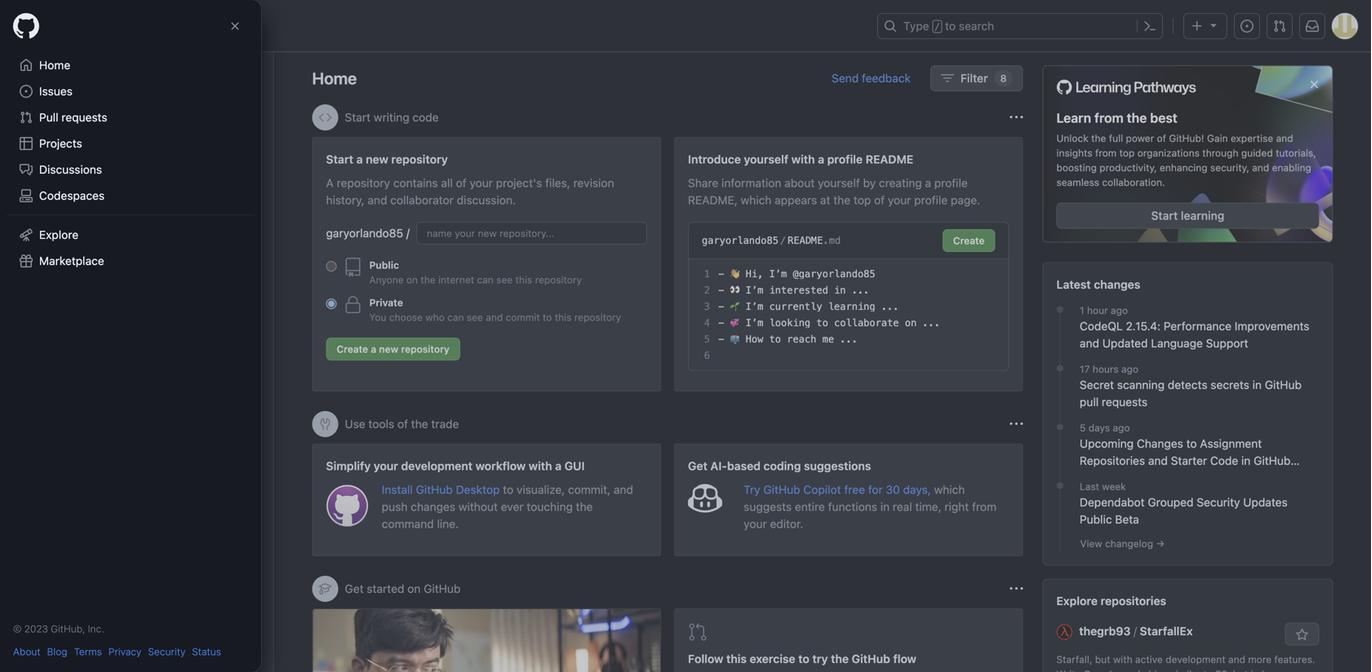 Task type: describe. For each thing, give the bounding box(es) containing it.
what is github? element
[[312, 609, 661, 673]]

functions
[[829, 501, 878, 514]]

privacy
[[109, 647, 142, 658]]

ago for codeql
[[1111, 305, 1129, 316]]

a up share information about yourself by creating a profile readme, which appears at the top of your profile page.
[[818, 153, 825, 166]]

unlock
[[1057, 133, 1089, 144]]

... right collaborate
[[923, 318, 941, 329]]

4 - from the top
[[719, 318, 725, 329]]

🌱
[[730, 301, 740, 313]]

repository inside private you choose who can see and commit to this repository
[[575, 312, 622, 323]]

dot fill image for dependabot grouped security updates public beta
[[1054, 480, 1067, 493]]

to left try
[[799, 653, 810, 666]]

to inside private you choose who can see and commit to this repository
[[543, 312, 552, 323]]

dot fill image
[[1054, 362, 1067, 375]]

1 horizontal spatial but
[[1234, 669, 1249, 673]]

create up an
[[147, 114, 182, 127]]

and inside to visualize, commit, and push changes without ever touching the command line.
[[614, 483, 634, 497]]

e2,
[[1216, 669, 1231, 673]]

create for create repository
[[33, 178, 70, 191]]

/ for garyorlando85 / readme .md
[[781, 235, 786, 247]]

the left trade
[[411, 418, 428, 431]]

security for grouped
[[1197, 496, 1241, 509]]

📫
[[730, 334, 740, 345]]

organizations
[[1138, 147, 1200, 159]]

1 hour ago codeql 2.15.4: performance improvements and updated language support
[[1080, 305, 1310, 350]]

for inside get ai-based coding suggestions element
[[869, 483, 883, 497]]

github logo image
[[1057, 79, 1198, 95]]

to right how
[[770, 334, 781, 345]]

the inside 'public anyone on the internet can see this repository'
[[421, 274, 436, 286]]

dot fill image for codeql 2.15.4: performance improvements and updated language support
[[1054, 303, 1067, 316]]

4
[[705, 318, 710, 329]]

your up install
[[374, 460, 398, 473]]

collaborator
[[391, 194, 454, 207]]

the inside to visualize, commit, and push changes without ever touching the command line.
[[576, 501, 593, 514]]

on for github
[[408, 583, 421, 596]]

top inside learn from the best unlock the full power of github! gain expertise and insights from top organizations through guided tutorials, boosting productivity, enhancing security, and enabling seamless collaboration.
[[1120, 147, 1135, 159]]

star this repository image
[[1296, 629, 1309, 642]]

search
[[959, 19, 995, 33]]

reach
[[787, 334, 817, 345]]

github desktop image
[[326, 485, 369, 528]]

create a new repository
[[337, 344, 450, 355]]

flow
[[894, 653, 917, 666]]

0 vertical spatial profile
[[828, 153, 863, 166]]

new for create
[[379, 344, 399, 355]]

blog
[[47, 647, 67, 658]]

start for start learning
[[1152, 209, 1179, 222]]

power
[[1127, 133, 1155, 144]]

github inside 5 days ago upcoming changes to assignment repositories and starter code in github classroom
[[1254, 454, 1291, 468]]

close image inside 'explore' element
[[1309, 78, 1322, 91]]

introduce yourself with a profile readme element
[[675, 137, 1024, 392]]

entire
[[795, 501, 825, 514]]

and inside 5 days ago upcoming changes to assignment repositories and starter code in github classroom
[[1149, 454, 1168, 468]]

real
[[893, 501, 913, 514]]

which inside share information about yourself by creating a profile readme, which appears at the top of your profile page.
[[741, 194, 772, 207]]

upcoming
[[1080, 437, 1134, 451]]

code
[[413, 111, 439, 124]]

updates
[[1244, 496, 1288, 509]]

/ for type / to search
[[935, 21, 941, 33]]

your inside share information about yourself by creating a profile readme, which appears at the top of your profile page.
[[888, 194, 912, 207]]

0 horizontal spatial activity
[[61, 225, 102, 239]]

right
[[945, 501, 970, 514]]

Repository name text field
[[416, 222, 648, 245]]

can inside 'public anyone on the internet can see this repository'
[[477, 274, 494, 286]]

start
[[69, 114, 94, 127]]

1 for and
[[1080, 305, 1085, 316]]

requests inside 'link'
[[62, 111, 107, 124]]

ever
[[501, 501, 524, 514]]

recent
[[20, 225, 58, 239]]

a repository contains all of your project's files, revision history, and collaborator discussion.
[[326, 176, 615, 207]]

explore element
[[1043, 65, 1334, 673]]

2.15.4:
[[1127, 320, 1161, 333]]

©
[[13, 624, 22, 635]]

start learning link
[[1057, 203, 1320, 229]]

actions
[[105, 263, 138, 274]]

your inside create your first project ready to start building? create a repository for a new idea or bring over an existing repository to keep contributing to it.
[[59, 93, 84, 107]]

public inside 'public anyone on the internet can see this repository'
[[370, 260, 399, 271]]

ago for upcoming
[[1113, 423, 1131, 434]]

the up power
[[1127, 110, 1148, 126]]

editor.
[[770, 518, 804, 531]]

create a new repository button
[[326, 338, 460, 361]]

by
[[864, 176, 876, 190]]

ago for secret
[[1122, 364, 1139, 375]]

commit
[[506, 312, 540, 323]]

changes inside 'explore' element
[[1094, 278, 1141, 291]]

creating
[[879, 176, 923, 190]]

repository inside "link"
[[73, 178, 128, 191]]

at
[[821, 194, 831, 207]]

create for create your first project ready to start building? create a repository for a new idea or bring over an existing repository to keep contributing to it.
[[20, 93, 56, 107]]

support
[[1207, 337, 1249, 350]]

@garyorlando85
[[793, 269, 876, 280]]

3 - from the top
[[719, 301, 725, 313]]

a inside button
[[371, 344, 377, 355]]

triangle down image
[[1208, 18, 1221, 31]]

you
[[370, 312, 387, 323]]

→
[[1157, 538, 1166, 550]]

active
[[1136, 654, 1164, 666]]

to down idea
[[76, 148, 87, 161]]

close image inside dialog
[[229, 20, 242, 33]]

information
[[722, 176, 782, 190]]

1 - 👋 hi, i'm @garyorlando85 2 - 👀 i'm interested in ... 3 - 🌱 i'm currently learning ... 4 - 💞️ i'm looking to collaborate on ... 5 - 📫 how to reach me ... 6
[[705, 269, 941, 362]]

recent activity
[[20, 225, 102, 239]]

beta
[[1116, 513, 1140, 527]]

.md
[[824, 235, 841, 247]]

send feedback
[[832, 71, 911, 85]]

... up collaborate
[[882, 301, 899, 313]]

this inside 'public anyone on the internet can see this repository'
[[516, 274, 533, 286]]

you
[[63, 263, 79, 274]]

👋
[[730, 269, 740, 280]]

get for get started on github
[[345, 583, 364, 596]]

for inside create your first project ready to start building? create a repository for a new idea or bring over an existing repository to keep contributing to it.
[[20, 131, 34, 144]]

how
[[746, 334, 764, 345]]

visualize,
[[517, 483, 565, 497]]

share
[[688, 176, 719, 190]]

why am i seeing this? image for use tools of the trade
[[1011, 418, 1024, 431]]

revision
[[574, 176, 615, 190]]

which inside which suggests entire functions in real time, right from your editor.
[[935, 483, 966, 497]]

type / to search
[[904, 19, 995, 33]]

issues link
[[13, 78, 248, 105]]

issue opened image
[[1241, 20, 1254, 33]]

without
[[459, 501, 498, 514]]

1 - from the top
[[719, 269, 725, 280]]

0 horizontal spatial with
[[529, 460, 552, 473]]

that
[[106, 278, 125, 289]]

notifications image
[[1307, 20, 1320, 33]]

repository up discussions
[[20, 148, 73, 161]]

of inside share information about yourself by creating a profile readme, which appears at the top of your profile page.
[[875, 194, 885, 207]]

all
[[441, 176, 453, 190]]

in inside which suggests entire functions in real time, right from your editor.
[[881, 501, 890, 514]]

1 vertical spatial from
[[1096, 147, 1117, 159]]

about link
[[13, 645, 41, 660]]

thegrb93
[[1080, 625, 1131, 638]]

internet
[[439, 274, 475, 286]]

github left flow
[[852, 653, 891, 666]]

start for start a new repository
[[326, 153, 354, 166]]

security link
[[148, 645, 186, 660]]

repository up existing
[[195, 114, 248, 127]]

development inside "starfall, but with active development and more features. write garry's mod chips similar to e2, but in lua"
[[1166, 654, 1226, 666]]

none radio inside create a new repository element
[[326, 261, 337, 272]]

secret
[[1080, 378, 1115, 392]]

create repository link
[[20, 171, 142, 198]]

and down guided
[[1253, 162, 1270, 173]]

github inside simplify your development workflow with a gui element
[[416, 483, 453, 497]]

updated
[[1103, 337, 1149, 350]]

github!
[[1170, 133, 1205, 144]]

projects link
[[13, 131, 248, 157]]

... down the @garyorlando85
[[852, 285, 870, 296]]

2 horizontal spatial this
[[727, 653, 747, 666]]

type
[[904, 19, 930, 33]]

security for privacy
[[148, 647, 186, 658]]

i'm right 🌱
[[746, 301, 764, 313]]

learn from the best unlock the full power of github! gain expertise and insights from top organizations through guided tutorials, boosting productivity, enhancing security, and enabling seamless collaboration.
[[1057, 110, 1317, 188]]

boosting
[[1057, 162, 1097, 173]]

get ai-based coding suggestions element
[[675, 444, 1024, 557]]

enhancing
[[1160, 162, 1208, 173]]

follow
[[688, 653, 724, 666]]

grouped
[[1148, 496, 1194, 509]]

line.
[[437, 518, 459, 531]]

the inside share information about yourself by creating a profile readme, which appears at the top of your profile page.
[[834, 194, 851, 207]]

plus image
[[1191, 20, 1204, 33]]

on inside 1 - 👋 hi, i'm @garyorlando85 2 - 👀 i'm interested in ... 3 - 🌱 i'm currently learning ... 4 - 💞️ i'm looking to collaborate on ... 5 - 📫 how to reach me ... 6
[[905, 318, 917, 329]]

similar
[[1171, 669, 1201, 673]]

filter
[[961, 71, 989, 85]]

to inside "starfall, but with active development and more features. write garry's mod chips similar to e2, but in lua"
[[1204, 669, 1213, 673]]

who
[[426, 312, 445, 323]]

see inside 'public anyone on the internet can see this repository'
[[497, 274, 513, 286]]

starfall,
[[1057, 654, 1093, 666]]

touching
[[527, 501, 573, 514]]

garyorlando85 for garyorlando85 /
[[326, 227, 403, 240]]

productivity,
[[1100, 162, 1158, 173]]

in inside 1 - 👋 hi, i'm @garyorlando85 2 - 👀 i'm interested in ... 3 - 🌱 i'm currently learning ... 4 - 💞️ i'm looking to collaborate on ... 5 - 📫 how to reach me ... 6
[[835, 285, 846, 296]]

use tools of the trade
[[345, 418, 459, 431]]

install github desktop link
[[382, 483, 503, 497]]

1 vertical spatial git pull request image
[[688, 623, 708, 643]]

to left "search"
[[946, 19, 956, 33]]

codeql 2.15.4: performance improvements and updated language support link
[[1080, 318, 1320, 352]]

of inside learn from the best unlock the full power of github! gain expertise and insights from top organizations through guided tutorials, boosting productivity, enhancing security, and enabling seamless collaboration.
[[1158, 133, 1167, 144]]

hi,
[[746, 269, 764, 280]]

public inside last week dependabot grouped security updates public beta
[[1080, 513, 1113, 527]]

what is github? image
[[313, 610, 661, 673]]

yourself inside share information about yourself by creating a profile readme, which appears at the top of your profile page.
[[818, 176, 861, 190]]

last week dependabot grouped security updates public beta
[[1080, 481, 1288, 527]]

learning inside 1 - 👋 hi, i'm @garyorlando85 2 - 👀 i'm interested in ... 3 - 🌱 i'm currently learning ... 4 - 💞️ i'm looking to collaborate on ... 5 - 📫 how to reach me ... 6
[[829, 301, 876, 313]]

files,
[[546, 176, 571, 190]]

i'm right hi,
[[770, 269, 787, 280]]

week
[[1103, 481, 1127, 493]]

in inside 5 days ago upcoming changes to assignment repositories and starter code in github classroom
[[1242, 454, 1251, 468]]

2 vertical spatial profile
[[915, 194, 948, 207]]

repository inside 'public anyone on the internet can see this repository'
[[535, 274, 582, 286]]

1 vertical spatial readme
[[788, 235, 824, 247]]

new for start
[[366, 153, 389, 166]]

5 - from the top
[[719, 334, 725, 345]]

create your first project ready to start building? create a repository for a new idea or bring over an existing repository to keep contributing to it.
[[20, 93, 248, 161]]

thegrb93 / starfallex
[[1080, 625, 1194, 638]]



Task type: locate. For each thing, give the bounding box(es) containing it.
with up "visualize,"
[[529, 460, 552, 473]]

1 vertical spatial for
[[869, 483, 883, 497]]

0 vertical spatial yourself
[[744, 153, 789, 166]]

in inside "starfall, but with active development and more features. write garry's mod chips similar to e2, but in lua"
[[1252, 669, 1260, 673]]

and inside "starfall, but with active development and more features. write garry's mod chips similar to e2, but in lua"
[[1229, 654, 1246, 666]]

5 up 6
[[705, 334, 710, 345]]

github, up blog
[[51, 624, 85, 635]]

/ inside introduce yourself with a profile readme element
[[781, 235, 786, 247]]

👀
[[730, 285, 740, 296]]

activity up marketplace
[[61, 225, 102, 239]]

here.
[[164, 278, 187, 289]]

none radio inside create a new repository element
[[326, 299, 337, 309]]

security left status link
[[148, 647, 186, 658]]

2 horizontal spatial with
[[1114, 654, 1133, 666]]

chips
[[1144, 669, 1169, 673]]

1 horizontal spatial yourself
[[818, 176, 861, 190]]

top inside share information about yourself by creating a profile readme, which appears at the top of your profile page.
[[854, 194, 872, 207]]

0 horizontal spatial this
[[516, 274, 533, 286]]

codeql
[[1080, 320, 1123, 333]]

your inside which suggests entire functions in real time, right from your editor.
[[744, 518, 767, 531]]

in right 'code'
[[1242, 454, 1251, 468]]

dot fill image
[[1054, 303, 1067, 316], [1054, 421, 1067, 434], [1054, 480, 1067, 493]]

of right all
[[456, 176, 467, 190]]

0 horizontal spatial close image
[[229, 20, 242, 33]]

1 horizontal spatial readme
[[866, 153, 914, 166]]

create a new repository element
[[326, 151, 648, 367]]

2 dot fill image from the top
[[1054, 421, 1067, 434]]

github up updates
[[1254, 454, 1291, 468]]

and down changes
[[1149, 454, 1168, 468]]

for left 30
[[869, 483, 883, 497]]

the right try
[[831, 653, 849, 666]]

across
[[141, 263, 171, 274]]

yourself up at
[[818, 176, 861, 190]]

1 left hour
[[1080, 305, 1085, 316]]

1 vertical spatial see
[[467, 312, 483, 323]]

0 vertical spatial git pull request image
[[1274, 20, 1287, 33]]

/ inside type / to search
[[935, 21, 941, 33]]

trade
[[431, 418, 459, 431]]

keep
[[90, 148, 115, 161]]

explore repositories navigation
[[1043, 579, 1334, 673]]

get left 'ai-'
[[688, 460, 708, 473]]

new down writing at the left top of page
[[366, 153, 389, 166]]

on inside 'public anyone on the internet can see this repository'
[[407, 274, 418, 286]]

1 vertical spatial with
[[529, 460, 552, 473]]

repository inside button
[[401, 344, 450, 355]]

anyone
[[370, 274, 404, 286]]

1 horizontal spatial development
[[1166, 654, 1226, 666]]

explore inside dialog
[[39, 228, 78, 242]]

send feedback link
[[832, 70, 911, 87]]

explore link
[[13, 222, 248, 248]]

terms
[[74, 647, 102, 658]]

1 horizontal spatial explore
[[1057, 595, 1098, 608]]

list
[[85, 13, 868, 39]]

view changelog →
[[1081, 538, 1166, 550]]

can
[[477, 274, 494, 286], [448, 312, 464, 323]]

currently
[[770, 301, 823, 313]]

0 vertical spatial this
[[516, 274, 533, 286]]

1 horizontal spatial public
[[1080, 513, 1113, 527]]

None radio
[[326, 299, 337, 309]]

your up pull requests
[[59, 93, 84, 107]]

in inside 17 hours ago secret scanning detects secrets in github pull requests
[[1253, 378, 1262, 392]]

first
[[87, 93, 109, 107]]

of inside the a repository contains all of your project's files, revision history, and collaborator discussion.
[[456, 176, 467, 190]]

0 vertical spatial top
[[1120, 147, 1135, 159]]

1 vertical spatial 1
[[1080, 305, 1085, 316]]

full
[[1110, 133, 1124, 144]]

1 horizontal spatial can
[[477, 274, 494, 286]]

requests inside 17 hours ago secret scanning detects secrets in github pull requests
[[1102, 396, 1148, 409]]

1 vertical spatial requests
[[1102, 396, 1148, 409]]

1 vertical spatial explore
[[1057, 595, 1098, 608]]

create down 'lock' icon
[[337, 344, 368, 355]]

why am i seeing this? image
[[1011, 111, 1024, 124]]

classroom
[[1080, 471, 1136, 485]]

and up e2,
[[1229, 654, 1246, 666]]

ago inside 17 hours ago secret scanning detects secrets in github pull requests
[[1122, 364, 1139, 375]]

to left start
[[55, 114, 66, 127]]

create repository
[[33, 178, 128, 191]]

1 dot fill image from the top
[[1054, 303, 1067, 316]]

can right internet
[[477, 274, 494, 286]]

public up "anyone"
[[370, 260, 399, 271]]

a down you
[[371, 344, 377, 355]]

garyorlando85 for garyorlando85 / readme .md
[[702, 235, 779, 247]]

a up history,
[[357, 153, 363, 166]]

a inside share information about yourself by creating a profile readme, which appears at the top of your profile page.
[[926, 176, 932, 190]]

/ inside explore repositories navigation
[[1134, 625, 1137, 638]]

github right started
[[424, 583, 461, 596]]

new inside button
[[379, 344, 399, 355]]

i'm up how
[[746, 318, 764, 329]]

/ right type
[[935, 21, 941, 33]]

take
[[82, 263, 102, 274]]

home
[[39, 58, 70, 72], [312, 69, 357, 88]]

simplify your development workflow with a gui element
[[312, 444, 661, 557]]

1 vertical spatial github,
[[51, 624, 85, 635]]

in right secrets
[[1253, 378, 1262, 392]]

features.
[[1275, 654, 1316, 666]]

of up organizations
[[1158, 133, 1167, 144]]

your inside the a repository contains all of your project's files, revision history, and collaborator discussion.
[[470, 176, 493, 190]]

your down creating
[[888, 194, 912, 207]]

development up similar
[[1166, 654, 1226, 666]]

0 vertical spatial learning
[[1182, 209, 1225, 222]]

0 vertical spatial but
[[1096, 654, 1111, 666]]

starfall, but with active development and more features. write garry's mod chips similar to e2, but in lua
[[1057, 654, 1316, 673]]

your down the suggests
[[744, 518, 767, 531]]

when you take actions across github, we'll provide links to that activity here.
[[33, 263, 233, 289]]

with
[[792, 153, 815, 166], [529, 460, 552, 473], [1114, 654, 1133, 666]]

explore for explore
[[39, 228, 78, 242]]

on for the
[[407, 274, 418, 286]]

tools image
[[319, 418, 332, 431]]

ready
[[20, 114, 52, 127]]

2 vertical spatial new
[[379, 344, 399, 355]]

to up me
[[817, 318, 829, 329]]

- left 💞️
[[719, 318, 725, 329]]

the right at
[[834, 194, 851, 207]]

0 horizontal spatial readme
[[788, 235, 824, 247]]

0 vertical spatial development
[[401, 460, 473, 473]]

0 vertical spatial security
[[1197, 496, 1241, 509]]

suggests
[[744, 501, 792, 514]]

learning down enhancing
[[1182, 209, 1225, 222]]

which
[[741, 194, 772, 207], [935, 483, 966, 497]]

requests down scanning
[[1102, 396, 1148, 409]]

git pull request image right issue opened image
[[1274, 20, 1287, 33]]

expertise
[[1231, 133, 1274, 144]]

0 vertical spatial dot fill image
[[1054, 303, 1067, 316]]

introduce
[[688, 153, 741, 166]]

0 vertical spatial which
[[741, 194, 772, 207]]

on
[[407, 274, 418, 286], [905, 318, 917, 329], [408, 583, 421, 596]]

None radio
[[326, 261, 337, 272]]

home inside dialog
[[39, 58, 70, 72]]

suggestions
[[804, 460, 872, 473]]

0 vertical spatial public
[[370, 260, 399, 271]]

it.
[[199, 148, 209, 161]]

github
[[1266, 378, 1303, 392], [1254, 454, 1291, 468], [416, 483, 453, 497], [764, 483, 801, 497], [424, 583, 461, 596], [852, 653, 891, 666]]

about
[[785, 176, 815, 190]]

2 - from the top
[[719, 285, 725, 296]]

and inside 1 hour ago codeql 2.15.4: performance improvements and updated language support
[[1080, 337, 1100, 350]]

i'm down hi,
[[746, 285, 764, 296]]

i'm
[[770, 269, 787, 280], [746, 285, 764, 296], [746, 301, 764, 313], [746, 318, 764, 329]]

the left full
[[1092, 133, 1107, 144]]

to left it.
[[185, 148, 196, 161]]

1 horizontal spatial git pull request image
[[1274, 20, 1287, 33]]

1 for -
[[705, 269, 710, 280]]

write
[[1057, 669, 1082, 673]]

open global navigation menu image
[[20, 20, 33, 33]]

why am i seeing this? image
[[1011, 418, 1024, 431], [1011, 583, 1024, 596]]

security
[[1197, 496, 1241, 509], [148, 647, 186, 658]]

dot fill image for upcoming changes to assignment repositories and starter code in github classroom
[[1054, 421, 1067, 434]]

development up install github desktop
[[401, 460, 473, 473]]

a up existing
[[186, 114, 192, 127]]

pull requests
[[39, 111, 107, 124]]

issues
[[39, 85, 73, 98]]

inc.
[[88, 624, 104, 635]]

1 horizontal spatial home
[[312, 69, 357, 88]]

close image
[[229, 20, 242, 33], [1309, 78, 1322, 91]]

based
[[728, 460, 761, 473]]

... right me
[[840, 334, 858, 345]]

repository up contains
[[392, 153, 448, 166]]

changelog
[[1106, 538, 1154, 550]]

with for starfall,
[[1114, 654, 1133, 666]]

0 horizontal spatial changes
[[411, 501, 456, 514]]

yourself up information
[[744, 153, 789, 166]]

activity inside when you take actions across github, we'll provide links to that activity here.
[[127, 278, 161, 289]]

1 inside 1 hour ago codeql 2.15.4: performance improvements and updated language support
[[1080, 305, 1085, 316]]

0 vertical spatial 5
[[705, 334, 710, 345]]

git pull request image up follow
[[688, 623, 708, 643]]

1 horizontal spatial with
[[792, 153, 815, 166]]

explore up marketplace
[[39, 228, 78, 242]]

garry's
[[1084, 669, 1118, 673]]

view
[[1081, 538, 1103, 550]]

commit,
[[568, 483, 611, 497]]

1 horizontal spatial learning
[[1182, 209, 1225, 222]]

2 vertical spatial on
[[408, 583, 421, 596]]

2 vertical spatial ago
[[1113, 423, 1131, 434]]

why am i seeing this? image for get started on github
[[1011, 583, 1024, 596]]

a down ready
[[37, 131, 44, 144]]

dialog containing home
[[0, 0, 261, 673]]

start inside 'explore' element
[[1152, 209, 1179, 222]]

0 horizontal spatial public
[[370, 260, 399, 271]]

lock image
[[343, 296, 363, 315]]

gui
[[565, 460, 585, 473]]

None submit
[[943, 229, 996, 252]]

create
[[20, 93, 56, 107], [147, 114, 182, 127], [33, 178, 70, 191], [337, 344, 368, 355]]

create down discussions
[[33, 178, 70, 191]]

from right right
[[973, 501, 997, 514]]

this right commit
[[555, 312, 572, 323]]

dialog
[[0, 0, 261, 673]]

ago up scanning
[[1122, 364, 1139, 375]]

filter image
[[941, 72, 955, 85]]

0 horizontal spatial 1
[[705, 269, 710, 280]]

0 horizontal spatial yourself
[[744, 153, 789, 166]]

0 vertical spatial close image
[[229, 20, 242, 33]]

start learning
[[1152, 209, 1225, 222]]

profile left page.
[[915, 194, 948, 207]]

0 horizontal spatial can
[[448, 312, 464, 323]]

ago right hour
[[1111, 305, 1129, 316]]

see up private you choose who can see and commit to this repository
[[497, 274, 513, 286]]

with for introduce
[[792, 153, 815, 166]]

1 vertical spatial 5
[[1080, 423, 1086, 434]]

0 horizontal spatial see
[[467, 312, 483, 323]]

learning
[[1182, 209, 1225, 222], [829, 301, 876, 313]]

1 inside 1 - 👋 hi, i'm @garyorlando85 2 - 👀 i'm interested in ... 3 - 🌱 i'm currently learning ... 4 - 💞️ i'm looking to collaborate on ... 5 - 📫 how to reach me ... 6
[[705, 269, 710, 280]]

0 horizontal spatial which
[[741, 194, 772, 207]]

5 inside 5 days ago upcoming changes to assignment repositories and starter code in github classroom
[[1080, 423, 1086, 434]]

activity down across
[[127, 278, 161, 289]]

1 vertical spatial public
[[1080, 513, 1113, 527]]

explore repositories
[[1057, 595, 1167, 608]]

start for start writing code
[[345, 111, 371, 124]]

with inside "starfall, but with active development and more features. write garry's mod chips similar to e2, but in lua"
[[1114, 654, 1133, 666]]

1 horizontal spatial security
[[1197, 496, 1241, 509]]

assignment
[[1201, 437, 1263, 451]]

1 horizontal spatial github,
[[174, 263, 209, 274]]

17
[[1080, 364, 1090, 375]]

home up the code icon
[[312, 69, 357, 88]]

the left internet
[[421, 274, 436, 286]]

1 vertical spatial yourself
[[818, 176, 861, 190]]

1 vertical spatial start
[[326, 153, 354, 166]]

in
[[835, 285, 846, 296], [1253, 378, 1262, 392], [1242, 454, 1251, 468], [881, 501, 890, 514], [1252, 669, 1260, 673]]

- left '👋'
[[719, 269, 725, 280]]

0 vertical spatial from
[[1095, 110, 1124, 126]]

0 horizontal spatial requests
[[62, 111, 107, 124]]

changes inside to visualize, commit, and push changes without ever touching the command line.
[[411, 501, 456, 514]]

new down pull
[[47, 131, 68, 144]]

on right started
[[408, 583, 421, 596]]

in left 'real' at bottom
[[881, 501, 890, 514]]

secrets
[[1211, 378, 1250, 392]]

new inside create your first project ready to start building? create a repository for a new idea or bring over an existing repository to keep contributing to it.
[[47, 131, 68, 144]]

github inside get ai-based coding suggestions element
[[764, 483, 801, 497]]

over
[[141, 131, 164, 144]]

and inside private you choose who can see and commit to this repository
[[486, 312, 503, 323]]

readme up creating
[[866, 153, 914, 166]]

1 vertical spatial activity
[[127, 278, 161, 289]]

- left 🌱
[[719, 301, 725, 313]]

see right who
[[467, 312, 483, 323]]

1 horizontal spatial 5
[[1080, 423, 1086, 434]]

existing
[[183, 131, 223, 144]]

0 vertical spatial get
[[688, 460, 708, 473]]

from down full
[[1096, 147, 1117, 159]]

0 vertical spatial with
[[792, 153, 815, 166]]

1 vertical spatial this
[[555, 312, 572, 323]]

get right the "mortar board" image
[[345, 583, 364, 596]]

security inside last week dependabot grouped security updates public beta
[[1197, 496, 1241, 509]]

1 horizontal spatial changes
[[1094, 278, 1141, 291]]

a
[[186, 114, 192, 127], [37, 131, 44, 144], [357, 153, 363, 166], [818, 153, 825, 166], [926, 176, 932, 190], [371, 344, 377, 355], [555, 460, 562, 473]]

send
[[832, 71, 859, 85]]

a right creating
[[926, 176, 932, 190]]

and right history,
[[368, 194, 387, 207]]

github, inside when you take actions across github, we'll provide links to that activity here.
[[174, 263, 209, 274]]

readme,
[[688, 194, 738, 207]]

1 horizontal spatial which
[[935, 483, 966, 497]]

changes down the install github desktop link
[[411, 501, 456, 514]]

exercise
[[750, 653, 796, 666]]

code image
[[319, 111, 332, 124]]

1 vertical spatial changes
[[411, 501, 456, 514]]

garyorlando85 up '👋'
[[702, 235, 779, 247]]

security down 'code'
[[1197, 496, 1241, 509]]

0 horizontal spatial explore
[[39, 228, 78, 242]]

0 vertical spatial readme
[[866, 153, 914, 166]]

2 vertical spatial from
[[973, 501, 997, 514]]

and inside the a repository contains all of your project's files, revision history, and collaborator discussion.
[[368, 194, 387, 207]]

upcoming changes to assignment repositories and starter code in github classroom link
[[1080, 436, 1320, 485]]

2 vertical spatial start
[[1152, 209, 1179, 222]]

start right the code icon
[[345, 111, 371, 124]]

start up the a
[[326, 153, 354, 166]]

days
[[1089, 423, 1111, 434]]

a left gui
[[555, 460, 562, 473]]

1 vertical spatial but
[[1234, 669, 1249, 673]]

ago inside 5 days ago upcoming changes to assignment repositories and starter code in github classroom
[[1113, 423, 1131, 434]]

dependabot grouped security updates public beta link
[[1080, 494, 1320, 529]]

to up the ever
[[503, 483, 514, 497]]

create for create a new repository
[[337, 344, 368, 355]]

0 horizontal spatial get
[[345, 583, 364, 596]]

discussions link
[[13, 157, 248, 183]]

0 vertical spatial explore
[[39, 228, 78, 242]]

0 horizontal spatial garyorlando85
[[326, 227, 403, 240]]

building?
[[97, 114, 144, 127]]

insights
[[1057, 147, 1093, 159]]

dot fill image down latest on the top
[[1054, 303, 1067, 316]]

repo image
[[343, 258, 363, 278]]

which up right
[[935, 483, 966, 497]]

1 vertical spatial development
[[1166, 654, 1226, 666]]

language
[[1152, 337, 1204, 350]]

1 vertical spatial close image
[[1309, 78, 1322, 91]]

explore inside navigation
[[1057, 595, 1098, 608]]

to inside 5 days ago upcoming changes to assignment repositories and starter code in github classroom
[[1187, 437, 1198, 451]]

0 vertical spatial start
[[345, 111, 371, 124]]

create inside button
[[337, 344, 368, 355]]

explore for explore repositories
[[1057, 595, 1098, 608]]

create inside "link"
[[33, 178, 70, 191]]

3
[[705, 301, 710, 313]]

start inside create a new repository element
[[326, 153, 354, 166]]

discussion.
[[457, 194, 516, 207]]

tutorials,
[[1276, 147, 1317, 159]]

top down by
[[854, 194, 872, 207]]

ai-
[[711, 460, 728, 473]]

and right commit,
[[614, 483, 634, 497]]

none submit inside introduce yourself with a profile readme element
[[943, 229, 996, 252]]

0 vertical spatial for
[[20, 131, 34, 144]]

see inside private you choose who can see and commit to this repository
[[467, 312, 483, 323]]

to inside to visualize, commit, and push changes without ever touching the command line.
[[503, 483, 514, 497]]

new down you
[[379, 344, 399, 355]]

to down take
[[94, 278, 104, 289]]

and up tutorials,
[[1277, 133, 1294, 144]]

1 vertical spatial dot fill image
[[1054, 421, 1067, 434]]

to right commit
[[543, 312, 552, 323]]

2 why am i seeing this? image from the top
[[1011, 583, 1024, 596]]

0 horizontal spatial home
[[39, 58, 70, 72]]

from inside which suggests entire functions in real time, right from your editor.
[[973, 501, 997, 514]]

@thegrb93 profile image
[[1057, 625, 1073, 641]]

/ for garyorlando85 /
[[407, 227, 410, 240]]

can inside private you choose who can see and commit to this repository
[[448, 312, 464, 323]]

0 horizontal spatial but
[[1096, 654, 1111, 666]]

readme
[[866, 153, 914, 166], [788, 235, 824, 247]]

garyorlando85 up repo icon
[[326, 227, 403, 240]]

git pull request image
[[1274, 20, 1287, 33], [688, 623, 708, 643]]

1 vertical spatial which
[[935, 483, 966, 497]]

1 vertical spatial get
[[345, 583, 364, 596]]

a
[[326, 176, 334, 190]]

1 vertical spatial new
[[366, 153, 389, 166]]

/ for thegrb93 / starfallex
[[1134, 625, 1137, 638]]

0 vertical spatial requests
[[62, 111, 107, 124]]

3 dot fill image from the top
[[1054, 480, 1067, 493]]

of right 'tools'
[[398, 418, 408, 431]]

but up garry's
[[1096, 654, 1111, 666]]

get for get ai-based coding suggestions
[[688, 460, 708, 473]]

requests up idea
[[62, 111, 107, 124]]

try
[[744, 483, 761, 497]]

0 horizontal spatial top
[[854, 194, 872, 207]]

2 vertical spatial with
[[1114, 654, 1133, 666]]

marketplace
[[39, 254, 104, 268]]

1 vertical spatial learning
[[829, 301, 876, 313]]

learning up collaborate
[[829, 301, 876, 313]]

explore
[[39, 228, 78, 242], [1057, 595, 1098, 608]]

0 horizontal spatial development
[[401, 460, 473, 473]]

in down the @garyorlando85
[[835, 285, 846, 296]]

share information about yourself by creating a profile readme, which appears at the top of your profile page.
[[688, 176, 981, 207]]

2 vertical spatial this
[[727, 653, 747, 666]]

get started on github
[[345, 583, 461, 596]]

1 why am i seeing this? image from the top
[[1011, 418, 1024, 431]]

to inside when you take actions across github, we'll provide links to that activity here.
[[94, 278, 104, 289]]

1 vertical spatial on
[[905, 318, 917, 329]]

workflow
[[476, 460, 526, 473]]

to up 'starter'
[[1187, 437, 1198, 451]]

5 left days
[[1080, 423, 1086, 434]]

mortar board image
[[319, 583, 332, 596]]

command palette image
[[1144, 20, 1157, 33]]

- left 👀
[[719, 285, 725, 296]]

status
[[192, 647, 221, 658]]

0 vertical spatial on
[[407, 274, 418, 286]]

garyorlando85
[[326, 227, 403, 240], [702, 235, 779, 247]]

ago inside 1 hour ago codeql 2.15.4: performance improvements and updated language support
[[1111, 305, 1129, 316]]

learning inside 'explore' element
[[1182, 209, 1225, 222]]

/ down repositories
[[1134, 625, 1137, 638]]

writing
[[374, 111, 410, 124]]

github inside 17 hours ago secret scanning detects secrets in github pull requests
[[1266, 378, 1303, 392]]

0 horizontal spatial security
[[148, 647, 186, 658]]

1 horizontal spatial requests
[[1102, 396, 1148, 409]]

0 horizontal spatial for
[[20, 131, 34, 144]]

this inside private you choose who can see and commit to this repository
[[555, 312, 572, 323]]

provide
[[33, 278, 68, 289]]

1 vertical spatial can
[[448, 312, 464, 323]]

1 horizontal spatial 1
[[1080, 305, 1085, 316]]

garyorlando85 inside create a new repository element
[[326, 227, 403, 240]]

1 horizontal spatial close image
[[1309, 78, 1322, 91]]

0 vertical spatial see
[[497, 274, 513, 286]]

garyorlando85 inside introduce yourself with a profile readme element
[[702, 235, 779, 247]]

/ inside create a new repository element
[[407, 227, 410, 240]]

5 inside 1 - 👋 hi, i'm @garyorlando85 2 - 👀 i'm interested in ... 3 - 🌱 i'm currently learning ... 4 - 💞️ i'm looking to collaborate on ... 5 - 📫 how to reach me ... 6
[[705, 334, 710, 345]]

1 vertical spatial profile
[[935, 176, 968, 190]]

repository inside the a repository contains all of your project's files, revision history, and collaborator discussion.
[[337, 176, 390, 190]]



Task type: vqa. For each thing, say whether or not it's contained in the screenshot.


